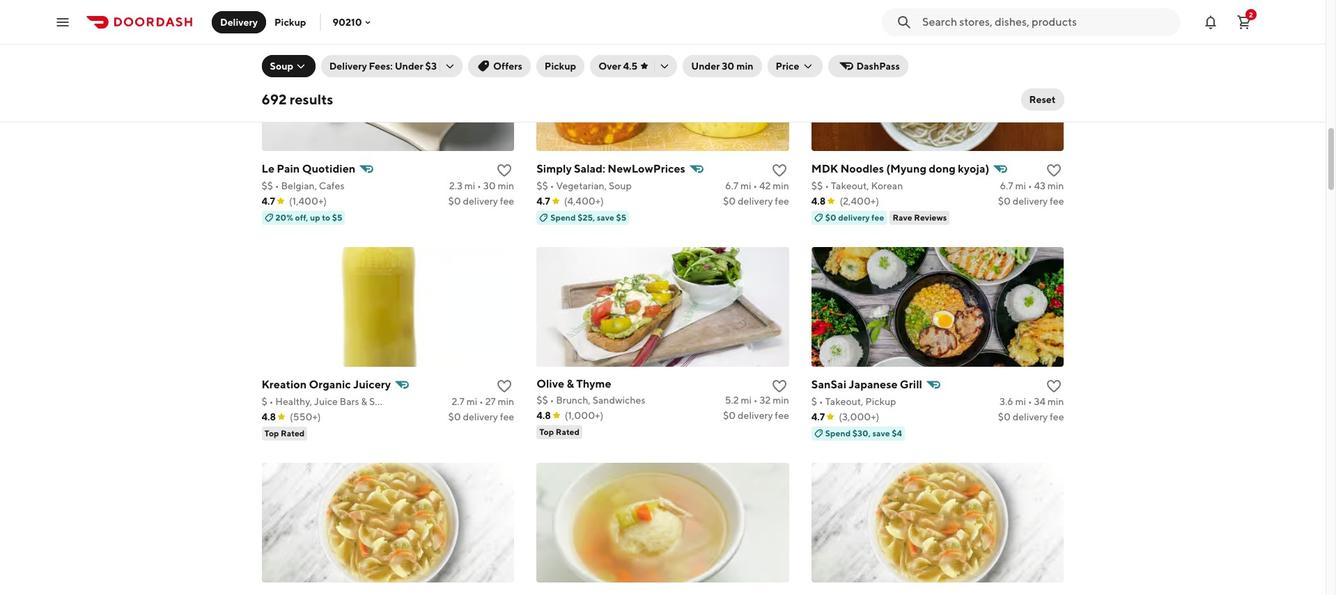 Task type: vqa. For each thing, say whether or not it's contained in the screenshot.
the right onion,
no



Task type: describe. For each thing, give the bounding box(es) containing it.
43
[[1035, 180, 1046, 191]]

olive
[[537, 378, 565, 391]]

$​0 delivery fee for simply salad: newlowprices
[[724, 196, 790, 207]]

delivery for delivery
[[220, 16, 258, 28]]

vegetarian,
[[556, 180, 607, 191]]

42
[[760, 180, 771, 191]]

2.3
[[449, 180, 463, 191]]

$3
[[426, 61, 437, 72]]

(2,400+)
[[840, 196, 880, 207]]

$$ • takeout, korean
[[812, 180, 904, 191]]

2
[[1250, 10, 1254, 18]]

$$ for mdk
[[812, 180, 823, 191]]

delivery down (2,400+)
[[839, 212, 870, 223]]

fee for mdk noodles (myung dong kyoja)
[[1050, 196, 1065, 207]]

$​0 delivery fee down 5.2 mi • 32 min at the right bottom
[[724, 410, 790, 421]]

click to add this store to your saved list image for grill
[[1047, 378, 1063, 395]]

20%
[[276, 212, 293, 223]]

price button
[[768, 55, 824, 77]]

price
[[776, 61, 800, 72]]

up
[[310, 212, 320, 223]]

min for kreation organic juicery
[[498, 396, 515, 408]]

• down mdk
[[825, 180, 830, 191]]

belgian,
[[281, 180, 317, 191]]

top rated for (550+)
[[265, 428, 305, 439]]

spend $25, save $5
[[551, 212, 627, 223]]

$​0 delivery fee for mdk noodles (myung dong kyoja)
[[999, 196, 1065, 207]]

(1,000+)
[[565, 410, 604, 421]]

4.7 for sansai
[[812, 412, 826, 423]]

healthy,
[[276, 396, 312, 408]]

over 4.5 button
[[591, 55, 678, 77]]

fee for simply salad: newlowprices
[[775, 196, 790, 207]]

top for (1,000+)
[[540, 427, 554, 438]]

$$ • belgian, cafes
[[262, 180, 345, 191]]

$$ • vegetarian, soup
[[537, 180, 632, 191]]

under inside "button"
[[692, 61, 720, 72]]

• left 32
[[754, 395, 758, 406]]

spend $30, save $4
[[826, 428, 903, 439]]

save for salad:
[[597, 212, 615, 223]]

5.2
[[725, 395, 739, 406]]

2 button
[[1231, 8, 1259, 36]]

rated for (550+)
[[281, 428, 305, 439]]

results
[[290, 91, 333, 107]]

dong
[[929, 162, 956, 175]]

3.6 mi • 34 min
[[1000, 396, 1065, 408]]

soup inside button
[[270, 61, 294, 72]]

rated for (1,000+)
[[556, 427, 580, 438]]

sansai
[[812, 378, 847, 392]]

$ for sansai
[[812, 396, 818, 408]]

692 results
[[262, 91, 333, 107]]

click to add this store to your saved list image for newlowprices
[[772, 162, 788, 179]]

notification bell image
[[1203, 14, 1220, 30]]

kreation organic juicery
[[262, 378, 391, 392]]

kreation
[[262, 378, 307, 392]]

2.7
[[452, 396, 465, 408]]

mi right 5.2
[[741, 395, 752, 406]]

mi for le pain quotidien
[[465, 180, 476, 191]]

$​0 for mdk noodles (myung dong kyoja)
[[999, 196, 1011, 207]]

• down the pain
[[275, 180, 279, 191]]

32
[[760, 395, 771, 406]]

cafes
[[319, 180, 345, 191]]

dashpass button
[[829, 55, 909, 77]]

692
[[262, 91, 287, 107]]

delivery for le pain quotidien
[[463, 196, 498, 207]]

6.7 mi • 42 min
[[726, 180, 790, 191]]

smoothies
[[369, 396, 417, 408]]

• right 2.3
[[478, 180, 482, 191]]

27
[[486, 396, 496, 408]]

34
[[1035, 396, 1046, 408]]

6.7 mi • 43 min
[[1001, 180, 1065, 191]]

brunch,
[[556, 395, 591, 406]]

min for mdk noodles (myung dong kyoja)
[[1048, 180, 1065, 191]]

1 vertical spatial pickup button
[[537, 55, 585, 77]]

le
[[262, 162, 275, 175]]

0 vertical spatial &
[[567, 378, 574, 391]]

• down sansai
[[820, 396, 824, 408]]

4.5
[[624, 61, 638, 72]]

pain
[[277, 162, 300, 175]]

reset button
[[1022, 89, 1065, 111]]

click to add this store to your saved list image for kreation organic juicery
[[496, 378, 513, 395]]

mi for simply salad: newlowprices
[[741, 180, 752, 191]]

• left 34
[[1029, 396, 1033, 408]]

3 items, open order cart image
[[1237, 14, 1253, 30]]

• left 27
[[480, 396, 484, 408]]

rave
[[893, 212, 913, 223]]

japanese
[[849, 378, 898, 392]]

mi for sansai japanese grill
[[1016, 396, 1027, 408]]

1 $5 from the left
[[332, 212, 343, 223]]

simply salad: newlowprices
[[537, 162, 686, 175]]

delivery for kreation organic juicery
[[463, 412, 498, 423]]

sandwiches
[[593, 395, 646, 406]]

6.7 for simply salad: newlowprices
[[726, 180, 739, 191]]

mi for kreation organic juicery
[[467, 396, 478, 408]]

• down kreation
[[269, 396, 274, 408]]

kyoja)
[[958, 162, 990, 175]]

offers button
[[468, 55, 531, 77]]

save for japanese
[[873, 428, 891, 439]]

sansai japanese grill
[[812, 378, 923, 392]]

delivery button
[[212, 11, 266, 33]]

• down the simply
[[550, 180, 554, 191]]

noodles
[[841, 162, 885, 175]]

click to add this store to your saved list image for le pain quotidien
[[496, 162, 513, 179]]

pickup for leftmost pickup button
[[275, 16, 306, 28]]

click to add this store to your saved list image for mdk noodles (myung dong kyoja)
[[1047, 162, 1063, 179]]

$4
[[892, 428, 903, 439]]

delivery for simply salad: newlowprices
[[738, 196, 773, 207]]

delivery for delivery fees: under $3
[[329, 61, 367, 72]]

$​0 for le pain quotidien
[[448, 196, 461, 207]]

fees:
[[369, 61, 393, 72]]

$​0 down 5.2
[[724, 410, 736, 421]]

simply
[[537, 162, 572, 175]]

6.7 for mdk noodles (myung dong kyoja)
[[1001, 180, 1014, 191]]

2 $5 from the left
[[617, 212, 627, 223]]

4.7 for simply
[[537, 196, 550, 207]]

1 horizontal spatial soup
[[609, 180, 632, 191]]

(1,400+)
[[289, 196, 327, 207]]

1 vertical spatial 30
[[484, 180, 496, 191]]

$$ for simply
[[537, 180, 548, 191]]

0 horizontal spatial pickup button
[[266, 11, 315, 33]]

$25,
[[578, 212, 595, 223]]

le pain quotidien
[[262, 162, 356, 175]]

$$ • brunch, sandwiches
[[537, 395, 646, 406]]



Task type: locate. For each thing, give the bounding box(es) containing it.
0 horizontal spatial top rated
[[265, 428, 305, 439]]

over 4.5
[[599, 61, 638, 72]]

• down olive
[[550, 395, 554, 406]]

fee for kreation organic juicery
[[500, 412, 515, 423]]

$​0 down 2.7
[[448, 412, 461, 423]]

0 horizontal spatial under
[[395, 61, 424, 72]]

2 $ from the left
[[812, 396, 818, 408]]

1 horizontal spatial top rated
[[540, 427, 580, 438]]

min for sansai japanese grill
[[1048, 396, 1065, 408]]

$​0 delivery fee for le pain quotidien
[[448, 196, 515, 207]]

4.8 for kreation organic juicery
[[262, 412, 276, 423]]

fee down 6.7 mi • 42 min
[[775, 196, 790, 207]]

grill
[[900, 378, 923, 392]]

$​0 delivery fee down 2.3 mi • 30 min
[[448, 196, 515, 207]]

1 horizontal spatial delivery
[[329, 61, 367, 72]]

4.7 down sansai
[[812, 412, 826, 423]]

click to add this store to your saved list image up 2.3 mi • 30 min
[[496, 162, 513, 179]]

(myung
[[887, 162, 927, 175]]

0 horizontal spatial top
[[265, 428, 279, 439]]

top rated for (1,000+)
[[540, 427, 580, 438]]

0 horizontal spatial $
[[262, 396, 268, 408]]

pickup button up soup button
[[266, 11, 315, 33]]

fee
[[500, 196, 515, 207], [775, 196, 790, 207], [1050, 196, 1065, 207], [872, 212, 885, 223], [775, 410, 790, 421], [500, 412, 515, 423], [1050, 412, 1065, 423]]

0 horizontal spatial spend
[[551, 212, 576, 223]]

0 vertical spatial delivery
[[220, 16, 258, 28]]

0 vertical spatial pickup button
[[266, 11, 315, 33]]

min right 27
[[498, 396, 515, 408]]

$​0 delivery fee for kreation organic juicery
[[448, 412, 515, 423]]

min for simply salad: newlowprices
[[773, 180, 790, 191]]

click to add this store to your saved list image
[[496, 162, 513, 179], [1047, 162, 1063, 179], [496, 378, 513, 395], [772, 378, 788, 395]]

$
[[262, 396, 268, 408], [812, 396, 818, 408]]

delivery inside button
[[220, 16, 258, 28]]

$0
[[826, 212, 837, 223]]

save right $25,
[[597, 212, 615, 223]]

mi
[[465, 180, 476, 191], [741, 180, 752, 191], [1016, 180, 1027, 191], [741, 395, 752, 406], [467, 396, 478, 408], [1016, 396, 1027, 408]]

1 horizontal spatial $5
[[617, 212, 627, 223]]

30 left price
[[722, 61, 735, 72]]

pickup down the japanese
[[866, 396, 897, 408]]

4.8 up $0
[[812, 196, 826, 207]]

1 horizontal spatial 4.7
[[537, 196, 550, 207]]

$​0 delivery fee for sansai japanese grill
[[999, 412, 1065, 423]]

bars
[[340, 396, 359, 408]]

mi left 42
[[741, 180, 752, 191]]

min for le pain quotidien
[[498, 180, 515, 191]]

1 horizontal spatial 30
[[722, 61, 735, 72]]

30
[[722, 61, 735, 72], [484, 180, 496, 191]]

1 horizontal spatial spend
[[826, 428, 851, 439]]

0 vertical spatial 30
[[722, 61, 735, 72]]

$​0 delivery fee down 6.7 mi • 43 min
[[999, 196, 1065, 207]]

1 horizontal spatial &
[[567, 378, 574, 391]]

1 horizontal spatial save
[[873, 428, 891, 439]]

$​0 down 2.3
[[448, 196, 461, 207]]

0 horizontal spatial 30
[[484, 180, 496, 191]]

dashpass
[[857, 61, 900, 72]]

0 vertical spatial soup
[[270, 61, 294, 72]]

2 horizontal spatial pickup
[[866, 396, 897, 408]]

4.8
[[812, 196, 826, 207], [537, 410, 551, 421], [262, 412, 276, 423]]

1 horizontal spatial pickup
[[545, 61, 577, 72]]

0 horizontal spatial $5
[[332, 212, 343, 223]]

0 horizontal spatial 6.7
[[726, 180, 739, 191]]

delivery down 6.7 mi • 42 min
[[738, 196, 773, 207]]

1 horizontal spatial 6.7
[[1001, 180, 1014, 191]]

4.7 down the simply
[[537, 196, 550, 207]]

juicery
[[353, 378, 391, 392]]

0 vertical spatial takeout,
[[831, 180, 870, 191]]

click to add this store to your saved list image up 3.6 mi • 34 min
[[1047, 378, 1063, 395]]

top down healthy,
[[265, 428, 279, 439]]

pickup left the over
[[545, 61, 577, 72]]

$ for kreation
[[262, 396, 268, 408]]

4.7 down le
[[262, 196, 275, 207]]

1 under from the left
[[395, 61, 424, 72]]

• left 42
[[754, 180, 758, 191]]

salad:
[[574, 162, 606, 175]]

30 right 2.3
[[484, 180, 496, 191]]

$ down kreation
[[262, 396, 268, 408]]

& up brunch,
[[567, 378, 574, 391]]

click to add this store to your saved list image right 32
[[772, 378, 788, 395]]

0 horizontal spatial 4.7
[[262, 196, 275, 207]]

pickup button
[[266, 11, 315, 33], [537, 55, 585, 77]]

min right 2.3
[[498, 180, 515, 191]]

2 horizontal spatial 4.7
[[812, 412, 826, 423]]

2.3 mi • 30 min
[[449, 180, 515, 191]]

spend left $30,
[[826, 428, 851, 439]]

under 30 min
[[692, 61, 754, 72]]

$$ down mdk
[[812, 180, 823, 191]]

$​0 for simply salad: newlowprices
[[724, 196, 736, 207]]

newlowprices
[[608, 162, 686, 175]]

$5
[[332, 212, 343, 223], [617, 212, 627, 223]]

min right 43
[[1048, 180, 1065, 191]]

fee for sansai japanese grill
[[1050, 412, 1065, 423]]

0 horizontal spatial 4.8
[[262, 412, 276, 423]]

6.7 left 43
[[1001, 180, 1014, 191]]

4.8 for mdk noodles (myung dong kyoja)
[[812, 196, 826, 207]]

delivery
[[463, 196, 498, 207], [738, 196, 773, 207], [1013, 196, 1049, 207], [839, 212, 870, 223], [738, 410, 773, 421], [463, 412, 498, 423], [1013, 412, 1049, 423]]

0 horizontal spatial rated
[[281, 428, 305, 439]]

rated
[[556, 427, 580, 438], [281, 428, 305, 439]]

fee for le pain quotidien
[[500, 196, 515, 207]]

takeout, for japanese
[[826, 396, 864, 408]]

2 6.7 from the left
[[1001, 180, 1014, 191]]

min
[[737, 61, 754, 72], [498, 180, 515, 191], [773, 180, 790, 191], [1048, 180, 1065, 191], [773, 395, 790, 406], [498, 396, 515, 408], [1048, 396, 1065, 408]]

min right 34
[[1048, 396, 1065, 408]]

click to add this store to your saved list image up 6.7 mi • 42 min
[[772, 162, 788, 179]]

under 30 min button
[[683, 55, 762, 77]]

$$ for le
[[262, 180, 273, 191]]

rated down (1,000+) in the bottom of the page
[[556, 427, 580, 438]]

1 vertical spatial delivery
[[329, 61, 367, 72]]

organic
[[309, 378, 351, 392]]

quotidien
[[302, 162, 356, 175]]

korean
[[872, 180, 904, 191]]

takeout, up (2,400+)
[[831, 180, 870, 191]]

$$
[[262, 180, 273, 191], [537, 180, 548, 191], [812, 180, 823, 191], [537, 395, 548, 406]]

top down olive
[[540, 427, 554, 438]]

1 vertical spatial soup
[[609, 180, 632, 191]]

delivery fees: under $3
[[329, 61, 437, 72]]

olive & thyme
[[537, 378, 612, 391]]

fee left rave
[[872, 212, 885, 223]]

2 vertical spatial pickup
[[866, 396, 897, 408]]

1 horizontal spatial rated
[[556, 427, 580, 438]]

fee down 5.2 mi • 32 min at the right bottom
[[775, 410, 790, 421]]

click to add this store to your saved list image up 6.7 mi • 43 min
[[1047, 162, 1063, 179]]

$​0 delivery fee down 6.7 mi • 42 min
[[724, 196, 790, 207]]

soup
[[270, 61, 294, 72], [609, 180, 632, 191]]

1 $ from the left
[[262, 396, 268, 408]]

pickup up soup button
[[275, 16, 306, 28]]

0 vertical spatial spend
[[551, 212, 576, 223]]

1 horizontal spatial 4.8
[[537, 410, 551, 421]]

$ down sansai
[[812, 396, 818, 408]]

2 horizontal spatial 4.8
[[812, 196, 826, 207]]

$​0 delivery fee down 2.7 mi • 27 min
[[448, 412, 515, 423]]

0 vertical spatial click to add this store to your saved list image
[[772, 162, 788, 179]]

90210 button
[[333, 16, 373, 28]]

& right bars on the bottom left
[[361, 396, 368, 408]]

fee down 2.3 mi • 30 min
[[500, 196, 515, 207]]

1 horizontal spatial click to add this store to your saved list image
[[1047, 378, 1063, 395]]

$$ down the simply
[[537, 180, 548, 191]]

rated down (550+)
[[281, 428, 305, 439]]

$$ down olive
[[537, 395, 548, 406]]

0 vertical spatial save
[[597, 212, 615, 223]]

spend
[[551, 212, 576, 223], [826, 428, 851, 439]]

under
[[395, 61, 424, 72], [692, 61, 720, 72]]

delivery
[[220, 16, 258, 28], [329, 61, 367, 72]]

to
[[322, 212, 330, 223]]

$ • takeout, pickup
[[812, 396, 897, 408]]

min left price
[[737, 61, 754, 72]]

spend for simply
[[551, 212, 576, 223]]

• left 43
[[1029, 180, 1033, 191]]

min inside "button"
[[737, 61, 754, 72]]

delivery down 3.6 mi • 34 min
[[1013, 412, 1049, 423]]

$5 right to
[[332, 212, 343, 223]]

1 vertical spatial save
[[873, 428, 891, 439]]

1 horizontal spatial $
[[812, 396, 818, 408]]

off,
[[295, 212, 308, 223]]

Store search: begin typing to search for stores available on DoorDash text field
[[923, 14, 1172, 30]]

reviews
[[915, 212, 948, 223]]

mi right 2.7
[[467, 396, 478, 408]]

soup up 692
[[270, 61, 294, 72]]

pickup for bottommost pickup button
[[545, 61, 577, 72]]

click to add this store to your saved list image
[[772, 162, 788, 179], [1047, 378, 1063, 395]]

$5 right $25,
[[617, 212, 627, 223]]

delivery for mdk noodles (myung dong kyoja)
[[1013, 196, 1049, 207]]

1 vertical spatial spend
[[826, 428, 851, 439]]

6.7 left 42
[[726, 180, 739, 191]]

1 horizontal spatial top
[[540, 427, 554, 438]]

delivery down 2.3 mi • 30 min
[[463, 196, 498, 207]]

1 vertical spatial click to add this store to your saved list image
[[1047, 378, 1063, 395]]

delivery down 6.7 mi • 43 min
[[1013, 196, 1049, 207]]

0 horizontal spatial save
[[597, 212, 615, 223]]

1 6.7 from the left
[[726, 180, 739, 191]]

delivery down 2.7 mi • 27 min
[[463, 412, 498, 423]]

0 vertical spatial pickup
[[275, 16, 306, 28]]

mi for mdk noodles (myung dong kyoja)
[[1016, 180, 1027, 191]]

fee down 3.6 mi • 34 min
[[1050, 412, 1065, 423]]

over
[[599, 61, 622, 72]]

(550+)
[[290, 412, 321, 423]]

5.2 mi • 32 min
[[725, 395, 790, 406]]

takeout, up (3,000+) at bottom
[[826, 396, 864, 408]]

$​0
[[448, 196, 461, 207], [724, 196, 736, 207], [999, 196, 1011, 207], [724, 410, 736, 421], [448, 412, 461, 423], [999, 412, 1011, 423]]

2 under from the left
[[692, 61, 720, 72]]

0 horizontal spatial delivery
[[220, 16, 258, 28]]

delivery for sansai japanese grill
[[1013, 412, 1049, 423]]

min right 32
[[773, 395, 790, 406]]

1 vertical spatial &
[[361, 396, 368, 408]]

90210
[[333, 16, 362, 28]]

spend for sansai
[[826, 428, 851, 439]]

(4,400+)
[[564, 196, 604, 207]]

mdk
[[812, 162, 839, 175]]

1 vertical spatial pickup
[[545, 61, 577, 72]]

1 horizontal spatial under
[[692, 61, 720, 72]]

4.7 for le
[[262, 196, 275, 207]]

pickup button left the over
[[537, 55, 585, 77]]

$​0 down 6.7 mi • 42 min
[[724, 196, 736, 207]]

1 vertical spatial takeout,
[[826, 396, 864, 408]]

top
[[540, 427, 554, 438], [265, 428, 279, 439]]

$​0 down "3.6"
[[999, 412, 1011, 423]]

30 inside "button"
[[722, 61, 735, 72]]

save left $4
[[873, 428, 891, 439]]

0 horizontal spatial soup
[[270, 61, 294, 72]]

top rated down (550+)
[[265, 428, 305, 439]]

rave reviews
[[893, 212, 948, 223]]

0 horizontal spatial &
[[361, 396, 368, 408]]

0 horizontal spatial click to add this store to your saved list image
[[772, 162, 788, 179]]

fee down 6.7 mi • 43 min
[[1050, 196, 1065, 207]]

4.8 down olive
[[537, 410, 551, 421]]

spend left $25,
[[551, 212, 576, 223]]

4.8 down healthy,
[[262, 412, 276, 423]]

mdk noodles (myung dong kyoja)
[[812, 162, 990, 175]]

soup down simply salad: newlowprices
[[609, 180, 632, 191]]

mi left 43
[[1016, 180, 1027, 191]]

thyme
[[577, 378, 612, 391]]

$​0 for sansai japanese grill
[[999, 412, 1011, 423]]

$​0 delivery fee down 3.6 mi • 34 min
[[999, 412, 1065, 423]]

$​0 delivery fee
[[448, 196, 515, 207], [724, 196, 790, 207], [999, 196, 1065, 207], [724, 410, 790, 421], [448, 412, 515, 423], [999, 412, 1065, 423]]

top rated
[[540, 427, 580, 438], [265, 428, 305, 439]]

click to add this store to your saved list image up 2.7 mi • 27 min
[[496, 378, 513, 395]]

mi right "3.6"
[[1016, 396, 1027, 408]]

top rated down (1,000+) in the bottom of the page
[[540, 427, 580, 438]]

2.7 mi • 27 min
[[452, 396, 515, 408]]

6.7
[[726, 180, 739, 191], [1001, 180, 1014, 191]]

mi right 2.3
[[465, 180, 476, 191]]

$​0 down 6.7 mi • 43 min
[[999, 196, 1011, 207]]

$0 delivery fee
[[826, 212, 885, 223]]

min right 42
[[773, 180, 790, 191]]

delivery down 5.2 mi • 32 min at the right bottom
[[738, 410, 773, 421]]

$​0 for kreation organic juicery
[[448, 412, 461, 423]]

top for (550+)
[[265, 428, 279, 439]]

takeout, for noodles
[[831, 180, 870, 191]]

0 horizontal spatial pickup
[[275, 16, 306, 28]]

open menu image
[[54, 14, 71, 30]]

$$ down le
[[262, 180, 273, 191]]

$30,
[[853, 428, 871, 439]]

$ • healthy, juice bars & smoothies
[[262, 396, 417, 408]]

3.6
[[1000, 396, 1014, 408]]

offers
[[494, 61, 523, 72]]

juice
[[314, 396, 338, 408]]

(3,000+)
[[840, 412, 880, 423]]

reset
[[1030, 94, 1056, 105]]

1 horizontal spatial pickup button
[[537, 55, 585, 77]]

fee down 2.7 mi • 27 min
[[500, 412, 515, 423]]



